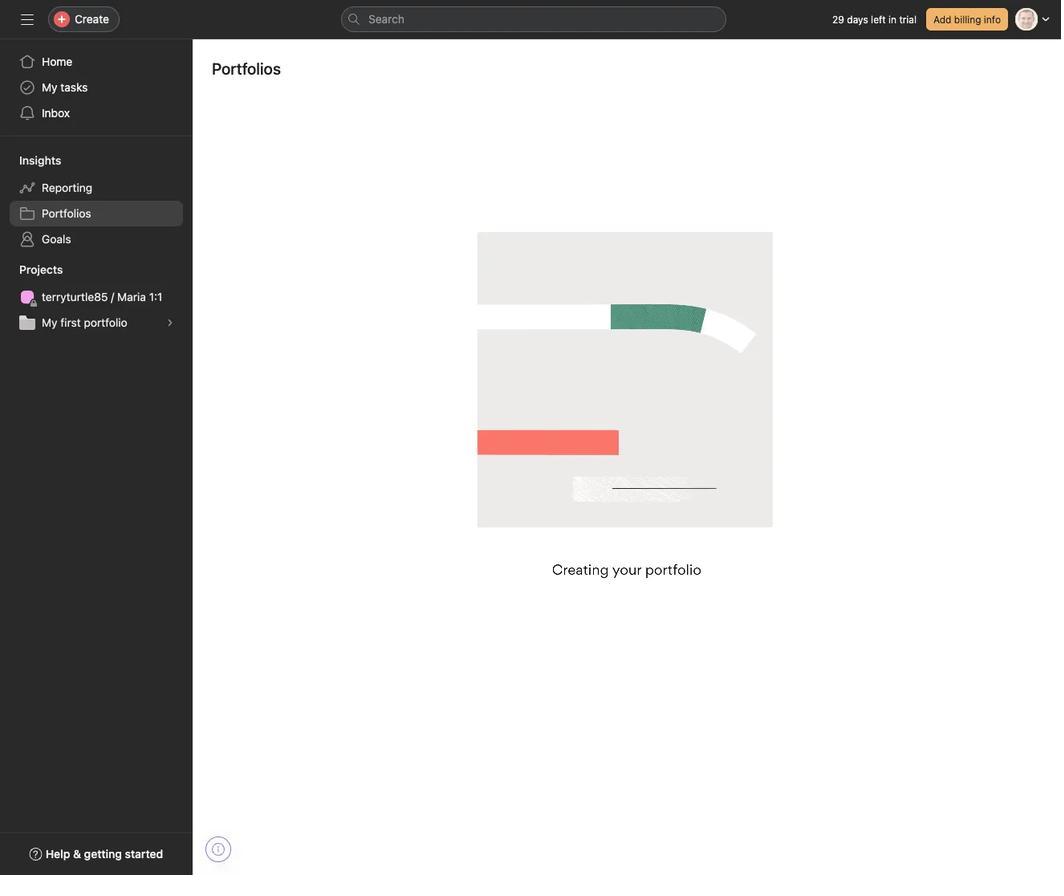 Task type: locate. For each thing, give the bounding box(es) containing it.
help
[[46, 848, 70, 861]]

goals link
[[10, 227, 183, 252]]

projects button
[[0, 262, 63, 278]]

add billing info
[[934, 14, 1002, 25]]

1:1
[[149, 290, 163, 304]]

1 my from the top
[[42, 81, 57, 94]]

my left tasks
[[42, 81, 57, 94]]

portfolios
[[212, 59, 281, 78], [42, 207, 91, 220]]

goals
[[42, 233, 71, 246]]

tasks
[[60, 81, 88, 94]]

trial
[[900, 14, 917, 25]]

search button
[[341, 6, 727, 32]]

my
[[42, 81, 57, 94], [42, 316, 57, 329]]

2 my from the top
[[42, 316, 57, 329]]

my for my tasks
[[42, 81, 57, 94]]

29 days left in trial
[[833, 14, 917, 25]]

portfolio
[[84, 316, 128, 329]]

0 vertical spatial portfolios
[[212, 59, 281, 78]]

global element
[[0, 39, 193, 136]]

add
[[934, 14, 952, 25]]

days
[[848, 14, 869, 25]]

my inside projects element
[[42, 316, 57, 329]]

29
[[833, 14, 845, 25]]

1 vertical spatial my
[[42, 316, 57, 329]]

home
[[42, 55, 72, 68]]

my left first
[[42, 316, 57, 329]]

0 horizontal spatial portfolios
[[42, 207, 91, 220]]

billing
[[955, 14, 982, 25]]

my inside 'global' element
[[42, 81, 57, 94]]

0 vertical spatial my
[[42, 81, 57, 94]]

home link
[[10, 49, 183, 75]]

my tasks
[[42, 81, 88, 94]]

1 vertical spatial portfolios
[[42, 207, 91, 220]]

my first portfolio link
[[10, 310, 183, 336]]

inbox link
[[10, 100, 183, 126]]

info
[[985, 14, 1002, 25]]

search
[[369, 12, 405, 26]]

my first portfolio
[[42, 316, 128, 329]]

create
[[75, 12, 109, 26]]

search list box
[[341, 6, 727, 32]]



Task type: vqa. For each thing, say whether or not it's contained in the screenshot.
What's something that was harder than expected? cell
no



Task type: describe. For each thing, give the bounding box(es) containing it.
insights element
[[0, 146, 193, 255]]

portfolios inside insights element
[[42, 207, 91, 220]]

projects
[[19, 263, 63, 276]]

projects element
[[0, 255, 193, 339]]

add billing info button
[[927, 8, 1009, 31]]

1 horizontal spatial portfolios
[[212, 59, 281, 78]]

reporting
[[42, 181, 92, 194]]

portfolios link
[[10, 201, 183, 227]]

insights button
[[0, 153, 61, 169]]

help & getting started button
[[19, 840, 174, 869]]

maria
[[117, 290, 146, 304]]

&
[[73, 848, 81, 861]]

getting
[[84, 848, 122, 861]]

insights
[[19, 154, 61, 167]]

in
[[889, 14, 897, 25]]

help & getting started
[[46, 848, 163, 861]]

my for my first portfolio
[[42, 316, 57, 329]]

left
[[872, 14, 887, 25]]

create button
[[48, 6, 120, 32]]

reporting link
[[10, 175, 183, 201]]

first
[[60, 316, 81, 329]]

/
[[111, 290, 114, 304]]

terryturtle85 / maria 1:1
[[42, 290, 163, 304]]

see details, my first portfolio image
[[165, 318, 175, 328]]

started
[[125, 848, 163, 861]]

hide sidebar image
[[21, 13, 34, 26]]

terryturtle85 / maria 1:1 link
[[10, 284, 183, 310]]

inbox
[[42, 106, 70, 120]]

terryturtle85
[[42, 290, 108, 304]]

my tasks link
[[10, 75, 183, 100]]



